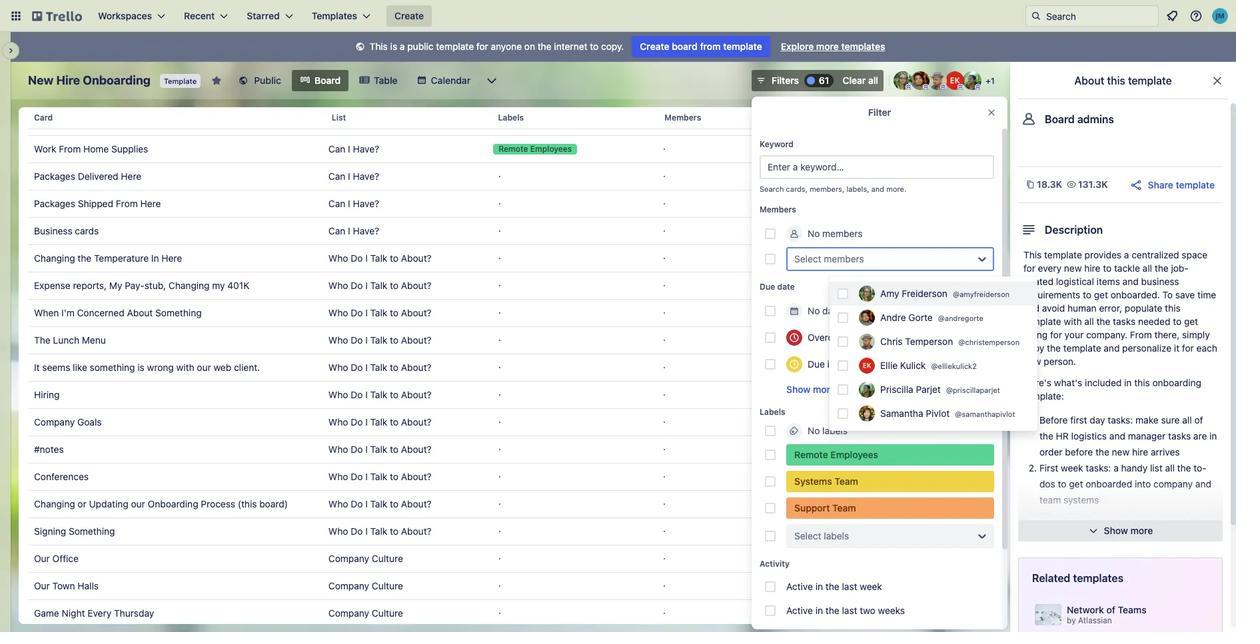Task type: locate. For each thing, give the bounding box(es) containing it.
1 vertical spatial here
[[140, 198, 161, 209]]

team right systems
[[835, 476, 858, 487]]

hire up handy
[[1132, 447, 1149, 458]]

2 horizontal spatial new
[[1112, 447, 1130, 458]]

packages for packages delivered here
[[34, 171, 75, 182]]

1 horizontal spatial this member is an admin of this workspace. image
[[923, 84, 929, 90]]

0 horizontal spatial this member is an admin of this workspace. image
[[906, 84, 912, 90]]

9 do from the top
[[351, 471, 363, 483]]

1 vertical spatial this
[[1024, 249, 1042, 261]]

our
[[34, 553, 50, 565], [34, 581, 50, 592]]

1 horizontal spatial this
[[1135, 377, 1150, 389]]

culture
[[372, 553, 403, 565], [372, 581, 403, 592], [372, 608, 403, 619]]

61
[[819, 75, 830, 86]]

needed
[[1138, 316, 1171, 327]]

18 row from the top
[[29, 573, 982, 601]]

tasks: left make
[[1108, 415, 1133, 426]]

8 who do i talk to about? from the top
[[329, 444, 432, 455]]

0 vertical spatial active
[[787, 581, 813, 593]]

in up active in the last two weeks
[[816, 581, 823, 593]]

week down before
[[1061, 463, 1084, 474]]

when i'm concerned about something
[[34, 307, 202, 319]]

3 can i have? from the top
[[329, 171, 379, 182]]

is inside row
[[138, 362, 145, 373]]

amy freiderson (amyfreiderson) image
[[894, 71, 912, 90], [859, 286, 875, 302]]

and down the company.
[[1104, 343, 1120, 354]]

the lunch menu
[[34, 335, 106, 346]]

row
[[29, 102, 992, 134], [29, 135, 982, 163], [29, 163, 982, 191], [29, 190, 982, 218], [29, 217, 982, 245], [29, 245, 982, 273], [29, 272, 982, 300], [29, 299, 982, 327], [29, 327, 982, 355], [29, 354, 982, 382], [29, 381, 982, 409], [29, 409, 982, 437], [29, 436, 982, 464], [29, 463, 982, 491], [29, 491, 982, 519], [29, 518, 982, 546], [29, 545, 982, 573], [29, 573, 982, 601], [29, 600, 982, 628]]

the lunch menu link
[[34, 327, 318, 354]]

0 vertical spatial get
[[1094, 289, 1108, 301]]

board inside board link
[[315, 75, 341, 86]]

about? for hiring
[[401, 389, 432, 401]]

remote employees down can i have? row
[[499, 144, 572, 154]]

who do i talk to about? for the lunch menu
[[329, 335, 432, 346]]

active down active in the last week
[[787, 605, 813, 617]]

1 this member is an admin of this workspace. image from the left
[[906, 84, 912, 90]]

this left "onboarding"
[[1135, 377, 1150, 389]]

who for hiring
[[329, 389, 348, 401]]

1 do from the top
[[351, 253, 363, 264]]

2 this member is an admin of this workspace. image from the left
[[958, 84, 964, 90]]

our right updating
[[131, 499, 145, 510]]

2 this member is an admin of this workspace. image from the left
[[923, 84, 929, 90]]

new hire onboarding
[[28, 73, 151, 87]]

new up handy
[[1112, 447, 1130, 458]]

about? for when i'm concerned about something
[[401, 307, 432, 319]]

3 who do i talk to about? from the top
[[329, 307, 432, 319]]

2 horizontal spatial a
[[1124, 249, 1129, 261]]

1 horizontal spatial new
[[1064, 263, 1082, 274]]

can for here
[[329, 171, 346, 182]]

1 vertical spatial something
[[69, 526, 115, 537]]

12 row from the top
[[29, 409, 982, 437]]

0 vertical spatial select
[[795, 253, 822, 265]]

color: green, title: "remote employees" element
[[493, 144, 577, 155], [787, 445, 994, 466]]

0 horizontal spatial tasks
[[1113, 316, 1136, 327]]

of inside network of teams by atlassian
[[1107, 605, 1116, 616]]

atlassian
[[1078, 616, 1112, 626]]

13 row from the top
[[29, 436, 982, 464]]

board up list
[[315, 75, 341, 86]]

row containing the lunch menu
[[29, 327, 982, 355]]

hire down provides
[[1085, 263, 1101, 274]]

talk
[[370, 253, 387, 264], [370, 280, 387, 291], [370, 307, 387, 319], [370, 335, 387, 346], [370, 362, 387, 373], [370, 389, 387, 401], [370, 417, 387, 428], [370, 444, 387, 455], [370, 471, 387, 483], [370, 499, 387, 510], [370, 526, 387, 537]]

client.
[[234, 362, 260, 373]]

can i have? row
[[29, 108, 982, 136]]

row containing our town halls
[[29, 573, 982, 601]]

4 have? from the top
[[353, 198, 379, 209]]

no left dates
[[808, 305, 820, 317]]

19 row from the top
[[29, 600, 982, 628]]

3 about? from the top
[[401, 307, 432, 319]]

who's
[[1040, 511, 1066, 522]]

11 talk from the top
[[370, 526, 387, 537]]

in inside before first day tasks: make sure all of the hr logistics and manager tasks are in order before the new hire arrives first week tasks: a handy list all the to- dos to get onboarded into company and team systems who's who list: help the newbie orient themselves and learn all about the key people they'll encounter at work
[[1210, 431, 1217, 442]]

team right support
[[833, 503, 856, 514]]

star or unstar board image
[[211, 75, 222, 86]]

1 row from the top
[[29, 102, 992, 134]]

for left your
[[1050, 329, 1062, 341]]

board for board admins
[[1045, 113, 1075, 125]]

1 vertical spatial tasks
[[1168, 431, 1191, 442]]

talk for changing the temperature in here
[[370, 253, 387, 264]]

select up date
[[795, 253, 822, 265]]

1 horizontal spatial a
[[1114, 463, 1119, 474]]

4 can from the top
[[329, 198, 346, 209]]

5 talk from the top
[[370, 362, 387, 373]]

10 talk from the top
[[370, 499, 387, 510]]

2 vertical spatial from
[[1130, 329, 1152, 341]]

primary element
[[0, 0, 1236, 32]]

our for our office
[[34, 553, 50, 565]]

changing down business
[[34, 253, 75, 264]]

2 horizontal spatial from
[[1130, 329, 1152, 341]]

0 vertical spatial packages
[[34, 171, 75, 182]]

last for two
[[842, 605, 858, 617]]

all down human
[[1085, 316, 1094, 327]]

day up logistics
[[1090, 415, 1105, 426]]

2 about? from the top
[[401, 280, 432, 291]]

1 vertical spatial our
[[131, 499, 145, 510]]

Search field
[[1042, 6, 1158, 26]]

show up "no labels"
[[787, 384, 811, 395]]

0 vertical spatial members
[[823, 228, 863, 239]]

ellie kulick (elliekulick2) image
[[859, 358, 875, 374]]

every
[[1038, 263, 1062, 274]]

1 horizontal spatial members
[[760, 205, 796, 215]]

our left town
[[34, 581, 50, 592]]

this member is an admin of this workspace. image for andre gorte (andregorte) image
[[923, 84, 929, 90]]

office
[[52, 553, 79, 565]]

5 about? from the top
[[401, 362, 432, 373]]

0 horizontal spatial templates
[[841, 41, 885, 52]]

row containing it seems like something is wrong with our web client.
[[29, 354, 982, 382]]

4 talk from the top
[[370, 335, 387, 346]]

remote employees down "no labels"
[[795, 449, 879, 461]]

0 vertical spatial is
[[390, 41, 397, 52]]

a up "onboarded"
[[1114, 463, 1119, 474]]

with right wrong
[[176, 362, 194, 373]]

to
[[1163, 289, 1173, 301]]

remote up systems
[[795, 449, 828, 461]]

2 horizontal spatial this
[[1165, 303, 1181, 314]]

this member is an admin of this workspace. image for rightmost amy freiderson (amyfreiderson) icon
[[906, 84, 912, 90]]

row containing packages shipped from here
[[29, 190, 982, 218]]

3 talk from the top
[[370, 307, 387, 319]]

1 vertical spatial templates
[[1073, 573, 1124, 585]]

2 no from the top
[[808, 305, 820, 317]]

do
[[351, 253, 363, 264], [351, 280, 363, 291], [351, 307, 363, 319], [351, 335, 363, 346], [351, 362, 363, 373], [351, 389, 363, 401], [351, 417, 363, 428], [351, 444, 363, 455], [351, 471, 363, 483], [351, 499, 363, 510], [351, 526, 363, 537]]

create for create board from template
[[640, 41, 670, 52]]

1 horizontal spatial templates
[[1073, 573, 1124, 585]]

here down supplies
[[121, 171, 142, 182]]

about down expense reports, my pay-stub, changing my 401k
[[127, 307, 153, 319]]

this down to
[[1165, 303, 1181, 314]]

employees down labels button
[[530, 144, 572, 154]]

culture for every
[[372, 608, 403, 619]]

9 row from the top
[[29, 327, 982, 355]]

5 have? from the top
[[353, 225, 379, 237]]

11 about? from the top
[[401, 526, 432, 537]]

create left board
[[640, 41, 670, 52]]

2 can i have? from the top
[[329, 143, 379, 155]]

11 row from the top
[[29, 381, 982, 409]]

from right shipped
[[116, 198, 138, 209]]

1 vertical spatial last
[[842, 605, 858, 617]]

1 vertical spatial show
[[1104, 525, 1128, 537]]

all inside button
[[868, 75, 878, 86]]

who for changing or updating our onboarding process (this board)
[[329, 499, 348, 510]]

get up simply
[[1184, 316, 1199, 327]]

0 vertical spatial remote employees
[[499, 144, 572, 154]]

1 vertical spatial day
[[1090, 415, 1105, 426]]

8 do from the top
[[351, 444, 363, 455]]

get
[[1094, 289, 1108, 301], [1184, 316, 1199, 327], [1069, 479, 1083, 490]]

1 horizontal spatial this member is an admin of this workspace. image
[[958, 84, 964, 90]]

about? for the lunch menu
[[401, 335, 432, 346]]

1 vertical spatial due
[[808, 359, 825, 370]]

0 horizontal spatial our
[[131, 499, 145, 510]]

1 vertical spatial create
[[640, 41, 670, 52]]

0 horizontal spatial members
[[665, 113, 701, 123]]

labels inside labels button
[[498, 113, 524, 123]]

0 vertical spatial changing
[[34, 253, 75, 264]]

who for when i'm concerned about something
[[329, 307, 348, 319]]

2 can from the top
[[329, 143, 346, 155]]

is left wrong
[[138, 362, 145, 373]]

employees inside remote employees button
[[530, 144, 572, 154]]

talk for the lunch menu
[[370, 335, 387, 346]]

all right sure
[[1183, 415, 1192, 426]]

with
[[1064, 316, 1082, 327], [176, 362, 194, 373]]

do for changing or updating our onboarding process (this board)
[[351, 499, 363, 510]]

the up show more
[[1130, 511, 1144, 522]]

10 do from the top
[[351, 499, 363, 510]]

this member is an admin of this workspace. image
[[940, 84, 946, 90], [958, 84, 964, 90]]

team for systems team
[[835, 476, 858, 487]]

4 who do i talk to about? from the top
[[329, 335, 432, 346]]

5 do from the top
[[351, 362, 363, 373]]

systems
[[1064, 495, 1099, 506]]

about? for it seems like something is wrong with our web client.
[[401, 362, 432, 373]]

are
[[1194, 431, 1207, 442]]

1 horizontal spatial with
[[1064, 316, 1082, 327]]

1 vertical spatial remote
[[795, 449, 828, 461]]

3 row from the top
[[29, 163, 982, 191]]

0 vertical spatial team
[[835, 476, 858, 487]]

who for company goals
[[329, 417, 348, 428]]

have? for from
[[353, 198, 379, 209]]

who
[[329, 253, 348, 264], [329, 280, 348, 291], [329, 307, 348, 319], [329, 335, 348, 346], [329, 362, 348, 373], [329, 389, 348, 401], [329, 417, 348, 428], [329, 444, 348, 455], [329, 471, 348, 483], [329, 499, 348, 510], [1069, 511, 1089, 522], [329, 526, 348, 537]]

lunch
[[53, 335, 79, 346]]

1 have? from the top
[[353, 116, 379, 127]]

about? for conferences
[[401, 471, 432, 483]]

1 horizontal spatial remote employees
[[795, 449, 879, 461]]

something down or
[[69, 526, 115, 537]]

3 no from the top
[[808, 425, 820, 437]]

list
[[1150, 463, 1163, 474]]

hire inside before first day tasks: make sure all of the hr logistics and manager tasks are in order before the new hire arrives first week tasks: a handy list all the to- dos to get onboarded into company and team systems who's who list: help the newbie orient themselves and learn all about the key people they'll encounter at work
[[1132, 447, 1149, 458]]

401k
[[228, 280, 249, 291]]

network
[[1067, 605, 1104, 616]]

2 last from the top
[[842, 605, 858, 617]]

1 vertical spatial select
[[795, 531, 822, 542]]

for left the anyone
[[476, 41, 488, 52]]

0 vertical spatial a
[[400, 41, 405, 52]]

in inside here's what's included in this onboarding template:
[[1124, 377, 1132, 389]]

0 vertical spatial culture
[[372, 553, 403, 565]]

packages for packages shipped from here
[[34, 198, 75, 209]]

remote employees
[[499, 144, 572, 154], [795, 449, 879, 461]]

something
[[90, 362, 135, 373]]

priscilla parjet (priscillaparjet) image
[[859, 382, 875, 398]]

3 company culture from the top
[[329, 608, 403, 619]]

11 do from the top
[[351, 526, 363, 537]]

labels down support team
[[824, 531, 849, 542]]

new down copy
[[1024, 356, 1041, 367]]

3 can from the top
[[329, 171, 346, 182]]

your
[[1065, 329, 1084, 341]]

0 vertical spatial tasks:
[[1108, 415, 1133, 426]]

labels down "show more options" button
[[823, 425, 848, 437]]

day right next
[[875, 359, 891, 370]]

14 row from the top
[[29, 463, 982, 491]]

0 horizontal spatial this member is an admin of this workspace. image
[[940, 84, 946, 90]]

1 this member is an admin of this workspace. image from the left
[[940, 84, 946, 90]]

7 talk from the top
[[370, 417, 387, 428]]

0 vertical spatial onboarding
[[83, 73, 151, 87]]

this up every at the right top of page
[[1024, 249, 1042, 261]]

1 horizontal spatial get
[[1094, 289, 1108, 301]]

this member is an admin of this workspace. image right chris temperson (christemperson) icon
[[958, 84, 964, 90]]

2 culture from the top
[[372, 581, 403, 592]]

1 vertical spatial from
[[116, 198, 138, 209]]

1 horizontal spatial hire
[[1132, 447, 1149, 458]]

the down cards
[[78, 253, 92, 264]]

of left teams
[[1107, 605, 1116, 616]]

more up at
[[1131, 525, 1153, 537]]

1 vertical spatial this
[[1165, 303, 1181, 314]]

1 vertical spatial labels
[[824, 531, 849, 542]]

row containing when i'm concerned about something
[[29, 299, 982, 327]]

list
[[332, 113, 346, 123]]

do for it seems like something is wrong with our web client.
[[351, 362, 363, 373]]

color: green, title: "remote employees" element down can i have? row
[[493, 144, 577, 155]]

onboarding down conferences link
[[148, 499, 198, 510]]

1 horizontal spatial day
[[1090, 415, 1105, 426]]

do for changing the temperature in here
[[351, 253, 363, 264]]

0 horizontal spatial remote
[[499, 144, 528, 154]]

who do i talk to about? for #notes
[[329, 444, 432, 455]]

0 horizontal spatial board
[[315, 75, 341, 86]]

6 row from the top
[[29, 245, 982, 273]]

no for no dates
[[808, 305, 820, 317]]

at
[[1146, 543, 1155, 554]]

show down help on the bottom
[[1104, 525, 1128, 537]]

1 horizontal spatial labels
[[760, 407, 786, 417]]

of up are
[[1195, 415, 1203, 426]]

show for show more options
[[787, 384, 811, 395]]

get up systems
[[1069, 479, 1083, 490]]

0 horizontal spatial remote employees
[[499, 144, 572, 154]]

active for active in the last two weeks
[[787, 605, 813, 617]]

in right are
[[1210, 431, 1217, 442]]

more left options
[[813, 384, 836, 395]]

search image
[[1031, 11, 1042, 21]]

3 this member is an admin of this workspace. image from the left
[[975, 84, 981, 90]]

0 vertical spatial our
[[34, 553, 50, 565]]

home
[[83, 143, 109, 155]]

7 row from the top
[[29, 272, 982, 300]]

is
[[390, 41, 397, 52], [138, 362, 145, 373]]

select down support
[[795, 531, 822, 542]]

pay-
[[125, 280, 144, 291]]

1 vertical spatial of
[[1107, 605, 1116, 616]]

1 horizontal spatial something
[[155, 307, 202, 319]]

logistics
[[1072, 431, 1107, 442]]

1 packages from the top
[[34, 171, 75, 182]]

to-
[[1194, 463, 1207, 474]]

@elliekulick2
[[931, 362, 977, 370]]

1 vertical spatial about
[[127, 307, 153, 319]]

create
[[395, 10, 424, 21], [640, 41, 670, 52]]

amy freiderson (amyfreiderson) image left chris temperson (christemperson) icon
[[894, 71, 912, 90]]

last up active in the last two weeks
[[842, 581, 858, 593]]

do for conferences
[[351, 471, 363, 483]]

0 horizontal spatial something
[[69, 526, 115, 537]]

new up logistical
[[1064, 263, 1082, 274]]

1
[[991, 76, 995, 86]]

2 vertical spatial more
[[1131, 525, 1153, 537]]

no up select members
[[808, 228, 820, 239]]

andre gorte (andregorte) image
[[859, 310, 875, 326]]

5 row from the top
[[29, 217, 982, 245]]

8 about? from the top
[[401, 444, 432, 455]]

week inside before first day tasks: make sure all of the hr logistics and manager tasks are in order before the new hire arrives first week tasks: a handy list all the to- dos to get onboarded into company and team systems who's who list: help the newbie orient themselves and learn all about the key people they'll encounter at work
[[1061, 463, 1084, 474]]

1 horizontal spatial week
[[1061, 463, 1084, 474]]

0 horizontal spatial week
[[860, 581, 882, 593]]

3 have? from the top
[[353, 171, 379, 182]]

the inside "table"
[[78, 253, 92, 264]]

17 row from the top
[[29, 545, 982, 573]]

1 vertical spatial week
[[860, 581, 882, 593]]

row containing conferences
[[29, 463, 982, 491]]

week
[[1061, 463, 1084, 474], [860, 581, 882, 593]]

0 vertical spatial week
[[1061, 463, 1084, 474]]

day
[[875, 359, 891, 370], [1090, 415, 1105, 426]]

back to home image
[[32, 5, 82, 27]]

week up two
[[860, 581, 882, 593]]

our
[[197, 362, 211, 373], [131, 499, 145, 510]]

templates up clear all
[[841, 41, 885, 52]]

next
[[854, 359, 873, 370]]

1 vertical spatial culture
[[372, 581, 403, 592]]

this
[[370, 41, 388, 52], [1024, 249, 1042, 261]]

4 do from the top
[[351, 335, 363, 346]]

last for week
[[842, 581, 858, 593]]

team for support team
[[833, 503, 856, 514]]

1 select from the top
[[795, 253, 822, 265]]

get down items
[[1094, 289, 1108, 301]]

6 do from the top
[[351, 389, 363, 401]]

color: green, title: "remote employees" element up color: yellow, title: "systems team" element on the right bottom of the page
[[787, 445, 994, 466]]

5 who do i talk to about? from the top
[[329, 362, 432, 373]]

a up tackle
[[1124, 249, 1129, 261]]

0 vertical spatial something
[[155, 307, 202, 319]]

changing or updating our onboarding process (this board) link
[[34, 491, 318, 518]]

members for no members
[[823, 228, 863, 239]]

show inside 'button'
[[1104, 525, 1128, 537]]

items
[[1097, 276, 1120, 287]]

2 do from the top
[[351, 280, 363, 291]]

company culture
[[329, 553, 403, 565], [329, 581, 403, 592], [329, 608, 403, 619]]

1 active from the top
[[787, 581, 813, 593]]

2 vertical spatial new
[[1112, 447, 1130, 458]]

2 select from the top
[[795, 531, 822, 542]]

do for when i'm concerned about something
[[351, 307, 363, 319]]

7 who do i talk to about? from the top
[[329, 417, 432, 428]]

do for expense reports, my pay-stub, changing my 401k
[[351, 280, 363, 291]]

more right explore
[[816, 41, 839, 52]]

manager
[[1128, 431, 1166, 442]]

in right 'included'
[[1124, 377, 1132, 389]]

0 vertical spatial company culture
[[329, 553, 403, 565]]

0 vertical spatial members
[[665, 113, 701, 123]]

onboarding
[[83, 73, 151, 87], [148, 499, 198, 510]]

1 culture from the top
[[372, 553, 403, 565]]

going
[[1024, 329, 1048, 341]]

0 vertical spatial with
[[1064, 316, 1082, 327]]

due up the show more options
[[808, 359, 825, 370]]

packages up business
[[34, 198, 75, 209]]

0 horizontal spatial due
[[760, 282, 775, 292]]

template inside button
[[1176, 179, 1215, 190]]

1 vertical spatial hire
[[1132, 447, 1149, 458]]

explore more templates
[[781, 41, 885, 52]]

freiderson
[[902, 288, 948, 299]]

the left key
[[1173, 527, 1187, 538]]

10 about? from the top
[[401, 499, 432, 510]]

workspaces button
[[90, 5, 173, 27]]

the up 'person.'
[[1047, 343, 1061, 354]]

tasks down sure
[[1168, 431, 1191, 442]]

6 talk from the top
[[370, 389, 387, 401]]

from inside this template provides a centralized space for every new hire to tackle all the job- related logistical items and business requirements to get onboarded. to save time and avoid human error, populate this template with all the tasks needed to get going for your company. from there, simply copy the template and personalize it for each new person.
[[1130, 329, 1152, 341]]

show inside button
[[787, 384, 811, 395]]

1 vertical spatial new
[[1024, 356, 1041, 367]]

remote
[[499, 144, 528, 154], [795, 449, 828, 461]]

7 do from the top
[[351, 417, 363, 428]]

1 talk from the top
[[370, 253, 387, 264]]

row containing signing something
[[29, 518, 982, 546]]

packages down work
[[34, 171, 75, 182]]

15 row from the top
[[29, 491, 982, 519]]

changing left my
[[169, 280, 210, 291]]

members up select members
[[823, 228, 863, 239]]

1 our from the top
[[34, 553, 50, 565]]

to
[[590, 41, 599, 52], [390, 253, 399, 264], [1103, 263, 1112, 274], [390, 280, 399, 291], [1083, 289, 1092, 301], [390, 307, 399, 319], [1173, 316, 1182, 327], [390, 335, 399, 346], [390, 362, 399, 373], [390, 389, 399, 401], [390, 417, 399, 428], [390, 444, 399, 455], [390, 471, 399, 483], [1058, 479, 1067, 490], [390, 499, 399, 510], [390, 526, 399, 537]]

who do i talk to about? for signing something
[[329, 526, 432, 537]]

board for board
[[315, 75, 341, 86]]

2 our from the top
[[34, 581, 50, 592]]

2 company culture from the top
[[329, 581, 403, 592]]

1 horizontal spatial create
[[640, 41, 670, 52]]

this member is an admin of this workspace. image
[[906, 84, 912, 90], [923, 84, 929, 90], [975, 84, 981, 90]]

company goals link
[[34, 409, 318, 436]]

0 vertical spatial show
[[787, 384, 811, 395]]

talk for when i'm concerned about something
[[370, 307, 387, 319]]

0 vertical spatial no
[[808, 228, 820, 239]]

card button
[[29, 102, 326, 134]]

public
[[407, 41, 434, 52]]

0 horizontal spatial amy freiderson (amyfreiderson) image
[[859, 286, 875, 302]]

priscilla parjet @priscillaparjet
[[880, 384, 1000, 395]]

9 talk from the top
[[370, 471, 387, 483]]

0 horizontal spatial from
[[59, 143, 81, 155]]

packages delivered here
[[34, 171, 142, 182]]

can i have? for here
[[329, 171, 379, 182]]

row containing changing the temperature in here
[[29, 245, 982, 273]]

options
[[838, 384, 871, 395]]

2 active from the top
[[787, 605, 813, 617]]

show more options
[[787, 384, 871, 395]]

3 do from the top
[[351, 307, 363, 319]]

members down no members
[[824, 253, 864, 265]]

1 about? from the top
[[401, 253, 432, 264]]

in up the show more options
[[828, 359, 835, 370]]

systems team
[[795, 476, 858, 487]]

9 who do i talk to about? from the top
[[329, 471, 432, 483]]

(this
[[238, 499, 257, 510]]

tasks inside this template provides a centralized space for every new hire to tackle all the job- related logistical items and business requirements to get onboarded. to save time and avoid human error, populate this template with all the tasks needed to get going for your company. from there, simply copy the template and personalize it for each new person.
[[1113, 316, 1136, 327]]

10 row from the top
[[29, 354, 982, 382]]

0 horizontal spatial labels
[[498, 113, 524, 123]]

here down the packages delivered here link
[[140, 198, 161, 209]]

3 culture from the top
[[372, 608, 403, 619]]

all right list
[[1165, 463, 1175, 474]]

explore
[[781, 41, 814, 52]]

employees for the right color: green, title: "remote employees" element
[[831, 449, 879, 461]]

business
[[34, 225, 72, 237]]

with up your
[[1064, 316, 1082, 327]]

this is a public template for anyone on the internet to copy.
[[370, 41, 624, 52]]

close popover image
[[986, 107, 997, 118]]

board left admins
[[1045, 113, 1075, 125]]

0 vertical spatial create
[[395, 10, 424, 21]]

talk for changing or updating our onboarding process (this board)
[[370, 499, 387, 510]]

what's
[[1054, 377, 1083, 389]]

1 who do i talk to about? from the top
[[329, 253, 432, 264]]

is left public
[[390, 41, 397, 52]]

0 vertical spatial about
[[1075, 75, 1105, 87]]

can inside can i have? row
[[329, 116, 346, 127]]

6 about? from the top
[[401, 389, 432, 401]]

1 last from the top
[[842, 581, 858, 593]]

here right in
[[161, 253, 182, 264]]

onboarding inside text box
[[83, 73, 151, 87]]

1 vertical spatial team
[[833, 503, 856, 514]]

4 row from the top
[[29, 190, 982, 218]]

2 talk from the top
[[370, 280, 387, 291]]

create inside button
[[395, 10, 424, 21]]

in for active in the last week
[[816, 581, 823, 593]]

1 vertical spatial packages
[[34, 198, 75, 209]]

onboarding right hire
[[83, 73, 151, 87]]

temperson
[[905, 336, 953, 347]]

2 packages from the top
[[34, 198, 75, 209]]

company culture for every
[[329, 608, 403, 619]]

chris temperson @christemperson
[[880, 336, 1020, 347]]

culture for halls
[[372, 581, 403, 592]]

color: yellow, title: "systems team" element
[[787, 471, 994, 493]]

11 who do i talk to about? from the top
[[329, 526, 432, 537]]

more.
[[887, 185, 907, 193]]

16 row from the top
[[29, 518, 982, 546]]

tasks down error,
[[1113, 316, 1136, 327]]

due in the next day
[[808, 359, 891, 370]]

amy freiderson (amyfreiderson) image left amy
[[859, 286, 875, 302]]

1 vertical spatial remote employees
[[795, 449, 879, 461]]

priscilla
[[880, 384, 914, 395]]

color: orange, title: "support team" element
[[787, 498, 994, 519]]

table
[[19, 102, 1002, 628]]

who for the lunch menu
[[329, 335, 348, 346]]

who do i talk to about? for when i'm concerned about something
[[329, 307, 432, 319]]

each
[[1197, 343, 1218, 354]]

chris temperson (christemperson) image
[[928, 71, 947, 90]]

for up related
[[1024, 263, 1036, 274]]

systems
[[795, 476, 832, 487]]

1 vertical spatial a
[[1124, 249, 1129, 261]]

and down tackle
[[1123, 276, 1139, 287]]

1 can i have? from the top
[[329, 116, 379, 127]]

this inside this template provides a centralized space for every new hire to tackle all the job- related logistical items and business requirements to get onboarded. to save time and avoid human error, populate this template with all the tasks needed to get going for your company. from there, simply copy the template and personalize it for each new person.
[[1024, 249, 1042, 261]]

1 vertical spatial members
[[760, 205, 796, 215]]

4 about? from the top
[[401, 335, 432, 346]]

employees for color: green, title: "remote employees" element inside the remote employees button
[[530, 144, 572, 154]]

remote inside button
[[499, 144, 528, 154]]

2 vertical spatial no
[[808, 425, 820, 437]]

changing the temperature in here link
[[34, 245, 318, 272]]

2 have? from the top
[[353, 143, 379, 155]]

7 about? from the top
[[401, 417, 432, 428]]

board
[[672, 41, 698, 52]]

active
[[787, 581, 813, 593], [787, 605, 813, 617]]

row containing company goals
[[29, 409, 982, 437]]

1 horizontal spatial remote
[[795, 449, 828, 461]]

concerned
[[77, 307, 124, 319]]

about inside row
[[127, 307, 153, 319]]

remote employees inside remote employees button
[[499, 144, 572, 154]]

10 who do i talk to about? from the top
[[329, 499, 432, 510]]

person.
[[1044, 356, 1076, 367]]

our left web
[[197, 362, 211, 373]]

thursday
[[114, 608, 154, 619]]

no down the show more options
[[808, 425, 820, 437]]

1 no from the top
[[808, 228, 820, 239]]

4 can i have? from the top
[[329, 198, 379, 209]]

2 who do i talk to about? from the top
[[329, 280, 432, 291]]

changing for temperature
[[34, 253, 75, 264]]

work from home supplies link
[[34, 136, 318, 163]]

changing left or
[[34, 499, 75, 510]]

ellie kulick @elliekulick2
[[880, 360, 977, 371]]

have? for here
[[353, 171, 379, 182]]

8 talk from the top
[[370, 444, 387, 455]]

have? for home
[[353, 143, 379, 155]]

do for company goals
[[351, 417, 363, 428]]

members
[[823, 228, 863, 239], [824, 253, 864, 265]]

1 vertical spatial employees
[[831, 449, 879, 461]]

0 vertical spatial due
[[760, 282, 775, 292]]

1 vertical spatial members
[[824, 253, 864, 265]]

select members
[[795, 253, 864, 265]]

about up admins
[[1075, 75, 1105, 87]]

0 vertical spatial this
[[1107, 75, 1126, 87]]

more inside button
[[813, 384, 836, 395]]

8 row from the top
[[29, 299, 982, 327]]

1 can from the top
[[329, 116, 346, 127]]

who do i talk to about? for changing the temperature in here
[[329, 253, 432, 264]]

select for select labels
[[795, 531, 822, 542]]

the
[[538, 41, 552, 52], [78, 253, 92, 264], [1155, 263, 1169, 274], [1097, 316, 1111, 327], [1047, 343, 1061, 354], [838, 359, 852, 370], [1040, 431, 1054, 442], [1096, 447, 1110, 458], [1178, 463, 1191, 474], [1130, 511, 1144, 522], [1173, 527, 1187, 538], [826, 581, 840, 593], [826, 605, 840, 617]]

9 about? from the top
[[401, 471, 432, 483]]



Task type: vqa. For each thing, say whether or not it's contained in the screenshot.
"Show more options" button
yes



Task type: describe. For each thing, give the bounding box(es) containing it.
talk for #notes
[[370, 444, 387, 455]]

expense
[[34, 280, 70, 291]]

1 horizontal spatial color: green, title: "remote employees" element
[[787, 445, 994, 466]]

who do i talk to about? for conferences
[[329, 471, 432, 483]]

list:
[[1091, 511, 1106, 522]]

1 vertical spatial tasks:
[[1086, 463, 1111, 474]]

show more options button
[[787, 383, 885, 397]]

samantha pivlot @samanthapivlot
[[880, 408, 1015, 419]]

andre
[[880, 312, 906, 323]]

labels,
[[847, 185, 870, 193]]

and left avoid
[[1024, 303, 1040, 314]]

new
[[28, 73, 54, 87]]

this for this template provides a centralized space for every new hire to tackle all the job- related logistical items and business requirements to get onboarded. to save time and avoid human error, populate this template with all the tasks needed to get going for your company. from there, simply copy the template and personalize it for each new person.
[[1024, 249, 1042, 261]]

0 horizontal spatial this
[[1107, 75, 1126, 87]]

wrong
[[147, 362, 174, 373]]

who for conferences
[[329, 471, 348, 483]]

our for our town halls
[[34, 581, 50, 592]]

halls
[[78, 581, 99, 592]]

teams
[[1118, 605, 1147, 616]]

key
[[1190, 527, 1204, 538]]

talk for hiring
[[370, 389, 387, 401]]

1 vertical spatial labels
[[760, 407, 786, 417]]

in for due in the next day
[[828, 359, 835, 370]]

Board name text field
[[21, 70, 157, 91]]

before
[[1065, 447, 1093, 458]]

new inside before first day tasks: make sure all of the hr logistics and manager tasks are in order before the new hire arrives first week tasks: a handy list all the to- dos to get onboarded into company and team systems who's who list: help the newbie orient themselves and learn all about the key people they'll encounter at work
[[1112, 447, 1130, 458]]

list button
[[326, 102, 493, 134]]

sm image
[[354, 41, 367, 54]]

labels for select labels
[[824, 531, 849, 542]]

related templates
[[1032, 573, 1124, 585]]

a inside this template provides a centralized space for every new hire to tackle all the job- related logistical items and business requirements to get onboarded. to save time and avoid human error, populate this template with all the tasks needed to get going for your company. from there, simply copy the template and personalize it for each new person.
[[1124, 249, 1129, 261]]

chris
[[880, 336, 903, 347]]

anyone
[[491, 41, 522, 52]]

open information menu image
[[1190, 9, 1203, 23]]

0 horizontal spatial a
[[400, 41, 405, 52]]

remote for the right color: green, title: "remote employees" element
[[795, 449, 828, 461]]

there,
[[1155, 329, 1180, 341]]

for right it
[[1182, 343, 1194, 354]]

the down logistics
[[1096, 447, 1110, 458]]

delivered
[[78, 171, 118, 182]]

get inside before first day tasks: make sure all of the hr logistics and manager tasks are in order before the new hire arrives first week tasks: a handy list all the to- dos to get onboarded into company and team systems who's who list: help the newbie orient themselves and learn all about the key people they'll encounter at work
[[1069, 479, 1083, 490]]

who inside before first day tasks: make sure all of the hr logistics and manager tasks are in order before the new hire arrives first week tasks: a handy list all the to- dos to get onboarded into company and team systems who's who list: help the newbie orient themselves and learn all about the key people they'll encounter at work
[[1069, 511, 1089, 522]]

no for no labels
[[808, 425, 820, 437]]

labels for no labels
[[823, 425, 848, 437]]

show for show more
[[1104, 525, 1128, 537]]

human
[[1068, 303, 1097, 314]]

customize views image
[[485, 74, 499, 87]]

this member is an admin of this workspace. image for chris temperson (christemperson) icon
[[940, 84, 946, 90]]

due for due in the next day
[[808, 359, 825, 370]]

2 horizontal spatial get
[[1184, 316, 1199, 327]]

1 horizontal spatial from
[[116, 198, 138, 209]]

provides
[[1085, 249, 1122, 261]]

our office link
[[34, 546, 318, 573]]

they'll
[[1072, 543, 1098, 554]]

0 vertical spatial templates
[[841, 41, 885, 52]]

samantha pivlot (samanthapivlot) image
[[859, 406, 875, 422]]

search
[[760, 185, 784, 193]]

in for active in the last two weeks
[[816, 605, 823, 617]]

who do i talk to about? for it seems like something is wrong with our web client.
[[329, 362, 432, 373]]

talk for company goals
[[370, 417, 387, 428]]

description
[[1045, 224, 1103, 236]]

clear all
[[843, 75, 878, 86]]

temperature
[[94, 253, 149, 264]]

row containing expense reports, my pay-stub, changing my 401k
[[29, 272, 982, 300]]

chris temperson (christemperson) image
[[859, 334, 875, 350]]

two
[[860, 605, 876, 617]]

all right learn
[[1134, 527, 1143, 538]]

who for expense reports, my pay-stub, changing my 401k
[[329, 280, 348, 291]]

remote for color: green, title: "remote employees" element inside the remote employees button
[[499, 144, 528, 154]]

when i'm concerned about something link
[[34, 300, 318, 327]]

stub,
[[144, 280, 166, 291]]

activity
[[760, 559, 790, 569]]

no dates
[[808, 305, 847, 317]]

expense reports, my pay-stub, changing my 401k
[[34, 280, 249, 291]]

the up the company.
[[1097, 316, 1111, 327]]

related
[[1032, 573, 1071, 585]]

i inside can i have? row
[[348, 116, 350, 127]]

do for signing something
[[351, 526, 363, 537]]

business
[[1141, 276, 1179, 287]]

about this template
[[1075, 75, 1172, 87]]

the up business
[[1155, 263, 1169, 274]]

color: green, title: "remote employees" element inside remote employees button
[[493, 144, 577, 155]]

jeremy miller (jeremymiller198) image
[[1212, 8, 1228, 24]]

changing or updating our onboarding process (this board)
[[34, 499, 288, 510]]

this member is an admin of this workspace. image for priscilla parjet (priscillaparjet) icon
[[975, 84, 981, 90]]

about? for #notes
[[401, 444, 432, 455]]

create for create
[[395, 10, 424, 21]]

0 notifications image
[[1164, 8, 1180, 24]]

to inside before first day tasks: make sure all of the hr logistics and manager tasks are in order before the new hire arrives first week tasks: a handy list all the to- dos to get onboarded into company and team systems who's who list: help the newbie orient themselves and learn all about the key people they'll encounter at work
[[1058, 479, 1067, 490]]

#notes link
[[34, 437, 318, 463]]

talk for conferences
[[370, 471, 387, 483]]

about? for expense reports, my pay-stub, changing my 401k
[[401, 280, 432, 291]]

kulick
[[900, 360, 926, 371]]

clear
[[843, 75, 866, 86]]

onboarded.
[[1111, 289, 1160, 301]]

or
[[78, 499, 86, 510]]

select labels
[[795, 531, 849, 542]]

5 can i have? from the top
[[329, 225, 379, 237]]

admins
[[1078, 113, 1114, 125]]

due date
[[760, 282, 795, 292]]

changing for updating
[[34, 499, 75, 510]]

who for #notes
[[329, 444, 348, 455]]

support team
[[795, 503, 856, 514]]

packages delivered here link
[[34, 163, 318, 190]]

ellie kulick (elliekulick2) image
[[946, 71, 964, 90]]

dos
[[1040, 479, 1056, 490]]

with inside "table"
[[176, 362, 194, 373]]

1 vertical spatial changing
[[169, 280, 210, 291]]

row containing work from home supplies
[[29, 135, 982, 163]]

internet
[[554, 41, 588, 52]]

team
[[1040, 495, 1061, 506]]

templates
[[312, 10, 357, 21]]

0 horizontal spatial new
[[1024, 356, 1041, 367]]

have? inside row
[[353, 116, 379, 127]]

who for signing something
[[329, 526, 348, 537]]

about? for changing or updating our onboarding process (this board)
[[401, 499, 432, 510]]

company for game night every thursday
[[329, 608, 369, 619]]

1 vertical spatial onboarding
[[148, 499, 198, 510]]

row containing business cards
[[29, 217, 982, 245]]

with inside this template provides a centralized space for every new hire to tackle all the job- related logistical items and business requirements to get onboarded. to save time and avoid human error, populate this template with all the tasks needed to get going for your company. from there, simply copy the template and personalize it for each new person.
[[1064, 316, 1082, 327]]

logistical
[[1056, 276, 1094, 287]]

company for our town halls
[[329, 581, 369, 592]]

onboarding
[[1153, 377, 1202, 389]]

row containing hiring
[[29, 381, 982, 409]]

personalize
[[1123, 343, 1172, 354]]

company culture for halls
[[329, 581, 403, 592]]

all down centralized
[[1143, 263, 1152, 274]]

select for select members
[[795, 253, 822, 265]]

labels button
[[493, 102, 659, 134]]

it seems like something is wrong with our web client. link
[[34, 355, 318, 381]]

here's
[[1024, 377, 1052, 389]]

public button
[[230, 70, 289, 91]]

0 horizontal spatial day
[[875, 359, 891, 370]]

my
[[109, 280, 122, 291]]

row containing card
[[29, 102, 992, 134]]

who do i talk to about? for changing or updating our onboarding process (this board)
[[329, 499, 432, 510]]

who do i talk to about? for company goals
[[329, 417, 432, 428]]

the right "on"
[[538, 41, 552, 52]]

it seems like something is wrong with our web client.
[[34, 362, 260, 373]]

company
[[1154, 479, 1193, 490]]

do for #notes
[[351, 444, 363, 455]]

game
[[34, 608, 59, 619]]

this inside here's what's included in this onboarding template:
[[1135, 377, 1150, 389]]

the left "to-"
[[1178, 463, 1191, 474]]

active for active in the last week
[[787, 581, 813, 593]]

company.
[[1086, 329, 1128, 341]]

Enter a keyword… text field
[[760, 155, 994, 179]]

0 vertical spatial here
[[121, 171, 142, 182]]

1 horizontal spatial amy freiderson (amyfreiderson) image
[[894, 71, 912, 90]]

0 vertical spatial new
[[1064, 263, 1082, 274]]

and right logistics
[[1110, 431, 1126, 442]]

our office
[[34, 553, 79, 565]]

the up active in the last two weeks
[[826, 581, 840, 593]]

tasks inside before first day tasks: make sure all of the hr logistics and manager tasks are in order before the new hire arrives first week tasks: a handy list all the to- dos to get onboarded into company and team systems who's who list: help the newbie orient themselves and learn all about the key people they'll encounter at work
[[1168, 431, 1191, 442]]

who for it seems like something is wrong with our web client.
[[329, 362, 348, 373]]

who do i talk to about? for hiring
[[329, 389, 432, 401]]

talk for expense reports, my pay-stub, changing my 401k
[[370, 280, 387, 291]]

help
[[1109, 511, 1127, 522]]

remote employees button
[[488, 136, 653, 163]]

can i have? for from
[[329, 198, 379, 209]]

row containing game night every thursday
[[29, 600, 982, 628]]

can for from
[[329, 198, 346, 209]]

this member is an admin of this workspace. image for ellie kulick (elliekulick2) image
[[958, 84, 964, 90]]

talk for it seems like something is wrong with our web client.
[[370, 362, 387, 373]]

members,
[[810, 185, 845, 193]]

more for templates
[[816, 41, 839, 52]]

row containing our office
[[29, 545, 982, 573]]

hire inside this template provides a centralized space for every new hire to tackle all the job- related logistical items and business requirements to get onboarded. to save time and avoid human error, populate this template with all the tasks needed to get going for your company. from there, simply copy the template and personalize it for each new person.
[[1085, 263, 1101, 274]]

orient
[[1180, 511, 1205, 522]]

due for due date
[[760, 282, 775, 292]]

this for this is a public template for anyone on the internet to copy.
[[370, 41, 388, 52]]

job-
[[1171, 263, 1189, 274]]

1 horizontal spatial our
[[197, 362, 211, 373]]

hiring link
[[34, 382, 318, 409]]

5 can from the top
[[329, 225, 346, 237]]

row containing #notes
[[29, 436, 982, 464]]

populate
[[1125, 303, 1163, 314]]

town
[[52, 581, 75, 592]]

web
[[214, 362, 231, 373]]

goals
[[77, 417, 102, 428]]

about? for changing the temperature in here
[[401, 253, 432, 264]]

talk for signing something
[[370, 526, 387, 537]]

centralized
[[1132, 249, 1180, 261]]

about? for signing something
[[401, 526, 432, 537]]

1 horizontal spatial about
[[1075, 75, 1105, 87]]

cards,
[[786, 185, 808, 193]]

about? for company goals
[[401, 417, 432, 428]]

row containing changing or updating our onboarding process (this board)
[[29, 491, 982, 519]]

priscilla parjet (priscillaparjet) image
[[963, 71, 982, 90]]

more for options
[[813, 384, 836, 395]]

of inside before first day tasks: make sure all of the hr logistics and manager tasks are in order before the new hire arrives first week tasks: a handy list all the to- dos to get onboarded into company and team systems who's who list: help the newbie orient themselves and learn all about the key people they'll encounter at work
[[1195, 415, 1203, 426]]

row containing packages delivered here
[[29, 163, 982, 191]]

table containing can i have?
[[19, 102, 1002, 628]]

company for our office
[[329, 553, 369, 565]]

and left more.
[[872, 185, 885, 193]]

cards
[[75, 225, 99, 237]]

members inside button
[[665, 113, 701, 123]]

and down the list: at the bottom of page
[[1091, 527, 1107, 538]]

day inside before first day tasks: make sure all of the hr logistics and manager tasks are in order before the new hire arrives first week tasks: a handy list all the to- dos to get onboarded into company and team systems who's who list: help the newbie orient themselves and learn all about the key people they'll encounter at work
[[1090, 415, 1105, 426]]

work
[[34, 143, 56, 155]]

andre gorte @andregorte
[[880, 312, 984, 323]]

something inside signing something link
[[69, 526, 115, 537]]

andre gorte (andregorte) image
[[911, 71, 930, 90]]

this inside this template provides a centralized space for every new hire to tackle all the job- related logistical items and business requirements to get onboarded. to save time and avoid human error, populate this template with all the tasks needed to get going for your company. from there, simply copy the template and personalize it for each new person.
[[1165, 303, 1181, 314]]

themselves
[[1040, 527, 1089, 538]]

no for no members
[[808, 228, 820, 239]]

members for select members
[[824, 253, 864, 265]]

it
[[34, 362, 40, 373]]

a inside before first day tasks: make sure all of the hr logistics and manager tasks are in order before the new hire arrives first week tasks: a handy list all the to- dos to get onboarded into company and team systems who's who list: help the newbie orient themselves and learn all about the key people they'll encounter at work
[[1114, 463, 1119, 474]]

samantha
[[880, 408, 924, 419]]

my
[[212, 280, 225, 291]]

template
[[164, 77, 197, 85]]

hiring
[[34, 389, 60, 401]]

and down "to-"
[[1196, 479, 1212, 490]]

who for changing the temperature in here
[[329, 253, 348, 264]]

the down active in the last week
[[826, 605, 840, 617]]

more inside 'button'
[[1131, 525, 1153, 537]]

something inside when i'm concerned about something link
[[155, 307, 202, 319]]

who do i talk to about? for expense reports, my pay-stub, changing my 401k
[[329, 280, 432, 291]]

starred
[[247, 10, 280, 21]]

do for hiring
[[351, 389, 363, 401]]

conferences
[[34, 471, 89, 483]]

2 vertical spatial here
[[161, 253, 182, 264]]

do for the lunch menu
[[351, 335, 363, 346]]

can for home
[[329, 143, 346, 155]]

can i have? for home
[[329, 143, 379, 155]]

the left next
[[838, 359, 852, 370]]

table
[[374, 75, 398, 86]]

the left hr
[[1040, 431, 1054, 442]]

1 company culture from the top
[[329, 553, 403, 565]]

no labels
[[808, 425, 848, 437]]



